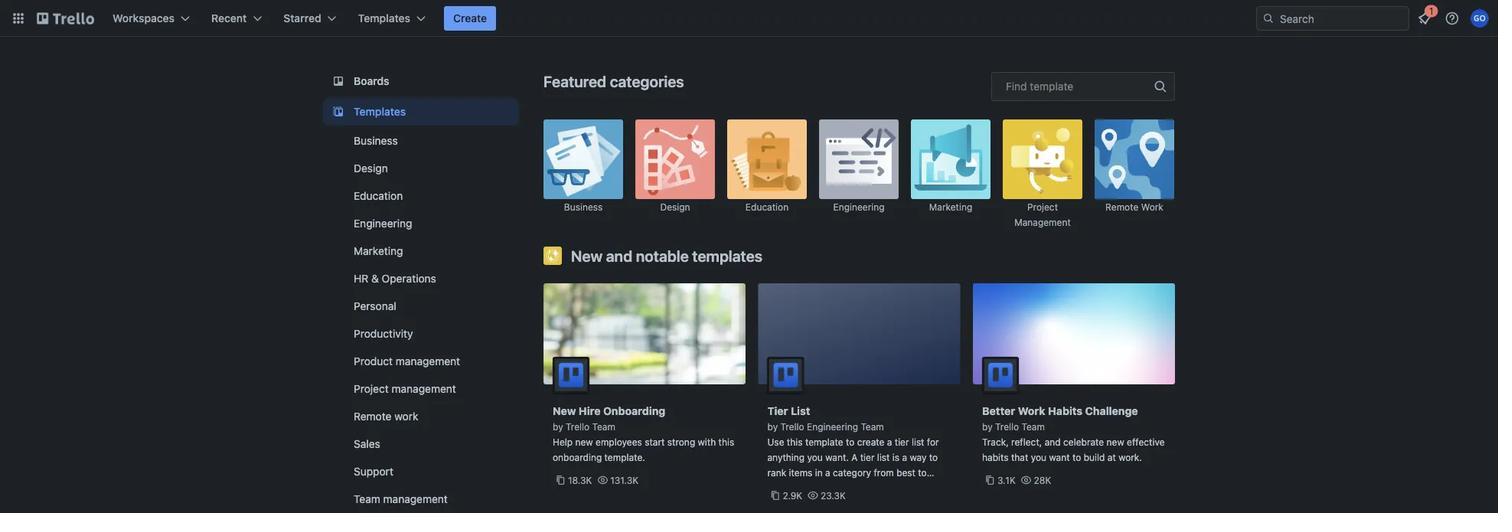 Task type: vqa. For each thing, say whether or not it's contained in the screenshot.
COLLABORATORS.
no



Task type: locate. For each thing, give the bounding box(es) containing it.
this inside new hire onboarding by trello team help new employees start strong with this onboarding template.
[[719, 436, 735, 447]]

1 new from the left
[[575, 436, 593, 447]]

0 horizontal spatial business link
[[323, 129, 519, 153]]

marketing
[[929, 202, 973, 212], [354, 245, 403, 257]]

1 horizontal spatial work
[[1141, 202, 1164, 212]]

1 vertical spatial marketing link
[[323, 239, 519, 263]]

and up want
[[1045, 436, 1061, 447]]

design link
[[636, 119, 715, 230], [323, 156, 519, 181]]

0 horizontal spatial marketing
[[354, 245, 403, 257]]

1 vertical spatial business
[[564, 202, 603, 212]]

work.
[[1119, 452, 1142, 463]]

1 vertical spatial remote work link
[[323, 404, 519, 429]]

management for leftmost project management link
[[392, 382, 456, 395]]

a right the in
[[826, 467, 831, 478]]

trello team image
[[553, 357, 590, 394], [982, 357, 1019, 394]]

trello team image up better
[[982, 357, 1019, 394]]

business
[[354, 134, 398, 147], [564, 202, 603, 212]]

templates button
[[349, 6, 435, 31]]

1 horizontal spatial marketing
[[929, 202, 973, 212]]

1 this from the left
[[719, 436, 735, 447]]

design down templates link
[[354, 162, 388, 175]]

0 horizontal spatial remote work link
[[323, 404, 519, 429]]

start
[[645, 436, 665, 447]]

0 horizontal spatial marketing link
[[323, 239, 519, 263]]

0 horizontal spatial education link
[[323, 184, 519, 208]]

team down the support
[[354, 493, 380, 505]]

1 horizontal spatial this
[[787, 436, 803, 447]]

hire
[[579, 405, 601, 417]]

0 horizontal spatial and
[[606, 247, 633, 265]]

1 vertical spatial template
[[805, 436, 844, 447]]

dishes,
[[829, 498, 860, 508]]

1 vertical spatial engineering
[[354, 217, 412, 230]]

1 vertical spatial remote work
[[354, 410, 418, 423]]

new up the onboarding
[[575, 436, 593, 447]]

sales link
[[323, 432, 519, 456]]

education link for engineering link related to top project management link
[[727, 119, 807, 230]]

tier right a in the bottom of the page
[[860, 452, 875, 463]]

0 vertical spatial work
[[1141, 202, 1164, 212]]

2 by from the left
[[768, 421, 778, 432]]

0 horizontal spatial trello
[[566, 421, 590, 432]]

design down design icon
[[660, 202, 690, 212]]

trello team image for better
[[982, 357, 1019, 394]]

starred button
[[274, 6, 346, 31]]

trello inside new hire onboarding by trello team help new employees start strong with this onboarding template.
[[566, 421, 590, 432]]

1 horizontal spatial tier
[[895, 436, 909, 447]]

0 horizontal spatial work
[[395, 410, 418, 423]]

2 horizontal spatial by
[[982, 421, 993, 432]]

gary orlando (garyorlando) image
[[1471, 9, 1489, 28]]

new inside new hire onboarding by trello team help new employees start strong with this onboarding template.
[[553, 405, 576, 417]]

28k
[[1034, 475, 1052, 485]]

operations
[[382, 272, 436, 285]]

1 horizontal spatial remote work link
[[1095, 119, 1175, 230]]

and left notable
[[606, 247, 633, 265]]

project down project management icon
[[1028, 202, 1058, 212]]

1 horizontal spatial by
[[768, 421, 778, 432]]

management
[[1015, 217, 1071, 228], [396, 355, 460, 368], [392, 382, 456, 395], [383, 493, 448, 505]]

create
[[857, 436, 885, 447]]

1 vertical spatial project management link
[[323, 377, 519, 401]]

remote work up sales
[[354, 410, 418, 423]]

0 vertical spatial marketing link
[[911, 119, 991, 230]]

0 horizontal spatial project
[[354, 382, 389, 395]]

0 vertical spatial template
[[1030, 80, 1074, 93]]

marketing down marketing icon
[[929, 202, 973, 212]]

0 vertical spatial list
[[912, 436, 925, 447]]

1 by from the left
[[553, 421, 563, 432]]

1 vertical spatial and
[[1045, 436, 1061, 447]]

2 horizontal spatial and
[[1045, 436, 1061, 447]]

management down support 'link'
[[383, 493, 448, 505]]

recent button
[[202, 6, 271, 31]]

best
[[897, 467, 916, 478], [860, 482, 879, 493]]

1 horizontal spatial and
[[863, 498, 879, 508]]

trello
[[566, 421, 590, 432], [781, 421, 805, 432], [995, 421, 1019, 432]]

featured
[[544, 72, 606, 90]]

template up the want.
[[805, 436, 844, 447]]

pasta
[[803, 498, 827, 508]]

trello team image up 'hire'
[[553, 357, 590, 394]]

1 trello team image from the left
[[553, 357, 590, 394]]

productivity
[[354, 327, 413, 340]]

hr
[[354, 272, 369, 285]]

tastiest
[[882, 498, 914, 508]]

1 horizontal spatial trello team image
[[982, 357, 1019, 394]]

0 vertical spatial project
[[1028, 202, 1058, 212]]

1 horizontal spatial trello
[[781, 421, 805, 432]]

0 horizontal spatial project management
[[354, 382, 456, 395]]

a
[[887, 436, 892, 447], [902, 452, 907, 463], [826, 467, 831, 478]]

team inside better work habits challenge by trello team track, reflect, and celebrate new effective habits that you want to build at work.
[[1022, 421, 1045, 432]]

and right dishes,
[[863, 498, 879, 508]]

remote work
[[1106, 202, 1164, 212], [354, 410, 418, 423]]

0 vertical spatial project management link
[[1003, 119, 1083, 230]]

trello inside tier list by trello engineering team use this template to create a tier list for anything you want. a tier list is a way to rank items in a category from best to worst. this could be: best nba players, goat'd pasta dishes, and tastiest
[[781, 421, 805, 432]]

0 horizontal spatial you
[[807, 452, 823, 463]]

1 vertical spatial project management
[[354, 382, 456, 395]]

tier
[[895, 436, 909, 447], [860, 452, 875, 463]]

to down for
[[929, 452, 938, 463]]

2 new from the left
[[1107, 436, 1125, 447]]

0 vertical spatial business
[[354, 134, 398, 147]]

engineering link for hr & operations link
[[323, 211, 519, 236]]

could
[[818, 482, 842, 493]]

business down business icon
[[564, 202, 603, 212]]

0 vertical spatial tier
[[895, 436, 909, 447]]

this
[[719, 436, 735, 447], [787, 436, 803, 447]]

new inside new hire onboarding by trello team help new employees start strong with this onboarding template.
[[575, 436, 593, 447]]

team up the 'create'
[[861, 421, 884, 432]]

1 trello from the left
[[566, 421, 590, 432]]

remote work down remote work icon
[[1106, 202, 1164, 212]]

template right find
[[1030, 80, 1074, 93]]

0 horizontal spatial design link
[[323, 156, 519, 181]]

team down the work
[[1022, 421, 1045, 432]]

by
[[553, 421, 563, 432], [768, 421, 778, 432], [982, 421, 993, 432]]

new left 'hire'
[[553, 405, 576, 417]]

you right that
[[1031, 452, 1047, 463]]

work up sales link at the bottom of the page
[[395, 410, 418, 423]]

players,
[[904, 482, 937, 493]]

1 vertical spatial templates
[[354, 105, 406, 118]]

habits
[[982, 452, 1009, 463]]

2 vertical spatial and
[[863, 498, 879, 508]]

1 horizontal spatial a
[[887, 436, 892, 447]]

engineering down engineering icon
[[834, 202, 885, 212]]

work
[[1141, 202, 1164, 212], [395, 410, 418, 423]]

0 horizontal spatial template
[[805, 436, 844, 447]]

engineering link for top project management link
[[819, 119, 899, 230]]

1 horizontal spatial best
[[897, 467, 916, 478]]

1 horizontal spatial remote work
[[1106, 202, 1164, 212]]

0 horizontal spatial remote work
[[354, 410, 418, 423]]

template inside field
[[1030, 80, 1074, 93]]

this up anything
[[787, 436, 803, 447]]

by inside tier list by trello engineering team use this template to create a tier list for anything you want. a tier list is a way to rank items in a category from best to worst. this could be: best nba players, goat'd pasta dishes, and tastiest
[[768, 421, 778, 432]]

open information menu image
[[1445, 11, 1460, 26]]

new inside better work habits challenge by trello team track, reflect, and celebrate new effective habits that you want to build at work.
[[1107, 436, 1125, 447]]

team down 'hire'
[[592, 421, 616, 432]]

remote down remote work icon
[[1106, 202, 1139, 212]]

3 by from the left
[[982, 421, 993, 432]]

a right the 'create'
[[887, 436, 892, 447]]

education icon image
[[727, 119, 807, 199]]

3.1k
[[998, 475, 1016, 485]]

3 trello from the left
[[995, 421, 1019, 432]]

education link for engineering link corresponding to hr & operations link
[[323, 184, 519, 208]]

1 horizontal spatial business link
[[544, 119, 623, 230]]

1 vertical spatial work
[[395, 410, 418, 423]]

1 horizontal spatial new
[[1107, 436, 1125, 447]]

0 horizontal spatial best
[[860, 482, 879, 493]]

0 vertical spatial new
[[571, 247, 603, 265]]

be:
[[844, 482, 858, 493]]

project down product
[[354, 382, 389, 395]]

remote work icon image
[[1095, 119, 1175, 199]]

project
[[1028, 202, 1058, 212], [354, 382, 389, 395]]

project management icon image
[[1003, 119, 1083, 199]]

project management down product management
[[354, 382, 456, 395]]

and inside tier list by trello engineering team use this template to create a tier list for anything you want. a tier list is a way to rank items in a category from best to worst. this could be: best nba players, goat'd pasta dishes, and tastiest
[[863, 498, 879, 508]]

business down templates link
[[354, 134, 398, 147]]

management down product management link at the left bottom
[[392, 382, 456, 395]]

habits
[[1048, 405, 1083, 417]]

marketing up &
[[354, 245, 403, 257]]

templates down boards
[[354, 105, 406, 118]]

marketing link for engineering link related to top project management link
[[911, 119, 991, 230]]

1 horizontal spatial project
[[1028, 202, 1058, 212]]

templates up boards
[[358, 12, 410, 25]]

engineering up &
[[354, 217, 412, 230]]

0 vertical spatial marketing
[[929, 202, 973, 212]]

work down remote work icon
[[1141, 202, 1164, 212]]

marketing icon image
[[911, 119, 991, 199]]

management down productivity link
[[396, 355, 460, 368]]

and inside better work habits challenge by trello team track, reflect, and celebrate new effective habits that you want to build at work.
[[1045, 436, 1061, 447]]

to inside better work habits challenge by trello team track, reflect, and celebrate new effective habits that you want to build at work.
[[1073, 452, 1081, 463]]

this right with
[[719, 436, 735, 447]]

team inside tier list by trello engineering team use this template to create a tier list for anything you want. a tier list is a way to rank items in a category from best to worst. this could be: best nba players, goat'd pasta dishes, and tastiest
[[861, 421, 884, 432]]

reflect,
[[1012, 436, 1042, 447]]

project management
[[1015, 202, 1071, 228], [354, 382, 456, 395]]

for
[[927, 436, 939, 447]]

by inside better work habits challenge by trello team track, reflect, and celebrate new effective habits that you want to build at work.
[[982, 421, 993, 432]]

1 vertical spatial design
[[660, 202, 690, 212]]

design link for business 'link' corresponding to engineering link corresponding to hr & operations link
[[323, 156, 519, 181]]

to up a in the bottom of the page
[[846, 436, 855, 447]]

business link for engineering link corresponding to hr & operations link
[[323, 129, 519, 153]]

0 horizontal spatial a
[[826, 467, 831, 478]]

design link for business 'link' related to engineering link related to top project management link
[[636, 119, 715, 230]]

1 horizontal spatial you
[[1031, 452, 1047, 463]]

0 horizontal spatial by
[[553, 421, 563, 432]]

goat'd
[[768, 498, 800, 508]]

trello down better
[[995, 421, 1019, 432]]

sales
[[354, 438, 380, 450]]

1 horizontal spatial remote
[[1106, 202, 1139, 212]]

0 horizontal spatial list
[[877, 452, 890, 463]]

business icon image
[[544, 119, 623, 199]]

to
[[846, 436, 855, 447], [929, 452, 938, 463], [1073, 452, 1081, 463], [918, 467, 927, 478]]

2 this from the left
[[787, 436, 803, 447]]

0 vertical spatial remote work
[[1106, 202, 1164, 212]]

product
[[354, 355, 393, 368]]

list left for
[[912, 436, 925, 447]]

and
[[606, 247, 633, 265], [1045, 436, 1061, 447], [863, 498, 879, 508]]

challenge
[[1086, 405, 1138, 417]]

to down celebrate
[[1073, 452, 1081, 463]]

nba
[[882, 482, 901, 493]]

2 horizontal spatial trello
[[995, 421, 1019, 432]]

by up help
[[553, 421, 563, 432]]

education
[[354, 190, 403, 202], [746, 202, 789, 212]]

trello down 'hire'
[[566, 421, 590, 432]]

0 horizontal spatial design
[[354, 162, 388, 175]]

better
[[982, 405, 1016, 417]]

education link
[[727, 119, 807, 230], [323, 184, 519, 208]]

0 horizontal spatial trello team image
[[553, 357, 590, 394]]

1 horizontal spatial education link
[[727, 119, 807, 230]]

0 horizontal spatial engineering link
[[323, 211, 519, 236]]

template board image
[[329, 103, 348, 121]]

2 vertical spatial engineering
[[807, 421, 858, 432]]

1 horizontal spatial engineering link
[[819, 119, 899, 230]]

business link
[[544, 119, 623, 230], [323, 129, 519, 153]]

better work habits challenge by trello team track, reflect, and celebrate new effective habits that you want to build at work.
[[982, 405, 1165, 463]]

1 vertical spatial best
[[860, 482, 879, 493]]

1 vertical spatial remote
[[354, 410, 392, 423]]

0 horizontal spatial this
[[719, 436, 735, 447]]

engineering icon image
[[819, 119, 899, 199]]

trello down list
[[781, 421, 805, 432]]

search image
[[1263, 12, 1275, 25]]

starred
[[284, 12, 321, 25]]

&
[[371, 272, 379, 285]]

1 horizontal spatial list
[[912, 436, 925, 447]]

engineering link
[[819, 119, 899, 230], [323, 211, 519, 236]]

new up the at
[[1107, 436, 1125, 447]]

you up the in
[[807, 452, 823, 463]]

by up track,
[[982, 421, 993, 432]]

template inside tier list by trello engineering team use this template to create a tier list for anything you want. a tier list is a way to rank items in a category from best to worst. this could be: best nba players, goat'd pasta dishes, and tastiest
[[805, 436, 844, 447]]

1 you from the left
[[807, 452, 823, 463]]

1 horizontal spatial marketing link
[[911, 119, 991, 230]]

product management
[[354, 355, 460, 368]]

engineering
[[834, 202, 885, 212], [354, 217, 412, 230], [807, 421, 858, 432]]

project management down project management icon
[[1015, 202, 1071, 228]]

0 vertical spatial templates
[[358, 12, 410, 25]]

remote work link
[[1095, 119, 1175, 230], [323, 404, 519, 429]]

2 trello team image from the left
[[982, 357, 1019, 394]]

1 horizontal spatial design link
[[636, 119, 715, 230]]

2 trello from the left
[[781, 421, 805, 432]]

worst.
[[768, 482, 794, 493]]

trello inside better work habits challenge by trello team track, reflect, and celebrate new effective habits that you want to build at work.
[[995, 421, 1019, 432]]

list
[[912, 436, 925, 447], [877, 452, 890, 463]]

2 horizontal spatial a
[[902, 452, 907, 463]]

a right is
[[902, 452, 907, 463]]

1 vertical spatial tier
[[860, 452, 875, 463]]

templates link
[[323, 98, 519, 126]]

way
[[910, 452, 927, 463]]

you inside better work habits challenge by trello team track, reflect, and celebrate new effective habits that you want to build at work.
[[1031, 452, 1047, 463]]

remote up sales
[[354, 410, 392, 423]]

project management link
[[1003, 119, 1083, 230], [323, 377, 519, 401]]

design
[[354, 162, 388, 175], [660, 202, 690, 212]]

new
[[575, 436, 593, 447], [1107, 436, 1125, 447]]

track,
[[982, 436, 1009, 447]]

tier up is
[[895, 436, 909, 447]]

by up 'use'
[[768, 421, 778, 432]]

remote
[[1106, 202, 1139, 212], [354, 410, 392, 423]]

1 horizontal spatial template
[[1030, 80, 1074, 93]]

2 you from the left
[[1031, 452, 1047, 463]]

list left is
[[877, 452, 890, 463]]

0 vertical spatial project management
[[1015, 202, 1071, 228]]

templates
[[358, 12, 410, 25], [354, 105, 406, 118]]

best right the be:
[[860, 482, 879, 493]]

1 vertical spatial new
[[553, 405, 576, 417]]

team management link
[[323, 487, 519, 512]]

engineering up the want.
[[807, 421, 858, 432]]

best down is
[[897, 467, 916, 478]]

new left notable
[[571, 247, 603, 265]]

1 vertical spatial list
[[877, 452, 890, 463]]

1 horizontal spatial project management link
[[1003, 119, 1083, 230]]

template
[[1030, 80, 1074, 93], [805, 436, 844, 447]]

1 horizontal spatial business
[[564, 202, 603, 212]]

1 vertical spatial project
[[354, 382, 389, 395]]

131.3k
[[610, 475, 639, 485]]



Task type: describe. For each thing, give the bounding box(es) containing it.
tier list by trello engineering team use this template to create a tier list for anything you want. a tier list is a way to rank items in a category from best to worst. this could be: best nba players, goat'd pasta dishes, and tastiest 
[[768, 405, 939, 513]]

new and notable templates
[[571, 247, 763, 265]]

effective
[[1127, 436, 1165, 447]]

list
[[791, 405, 810, 417]]

0 vertical spatial a
[[887, 436, 892, 447]]

workspaces
[[113, 12, 175, 25]]

primary element
[[0, 0, 1499, 37]]

marketing link for engineering link corresponding to hr & operations link
[[323, 239, 519, 263]]

category
[[833, 467, 872, 478]]

management for team management link
[[383, 493, 448, 505]]

build
[[1084, 452, 1105, 463]]

hr & operations
[[354, 272, 436, 285]]

1 horizontal spatial education
[[746, 202, 789, 212]]

1 vertical spatial marketing
[[354, 245, 403, 257]]

work
[[1018, 405, 1046, 417]]

2.9k
[[783, 490, 803, 501]]

anything
[[768, 452, 805, 463]]

templates inside templates link
[[354, 105, 406, 118]]

team management
[[354, 493, 448, 505]]

board image
[[329, 72, 348, 90]]

team inside new hire onboarding by trello team help new employees start strong with this onboarding template.
[[592, 421, 616, 432]]

use
[[768, 436, 785, 447]]

tier
[[768, 405, 788, 417]]

featured categories
[[544, 72, 684, 90]]

hr & operations link
[[323, 266, 519, 291]]

management for product management link at the left bottom
[[396, 355, 460, 368]]

23.3k
[[821, 490, 846, 501]]

0 vertical spatial design
[[354, 162, 388, 175]]

support
[[354, 465, 394, 478]]

boards link
[[323, 67, 519, 95]]

0 vertical spatial remote
[[1106, 202, 1139, 212]]

0 vertical spatial best
[[897, 467, 916, 478]]

you inside tier list by trello engineering team use this template to create a tier list for anything you want. a tier list is a way to rank items in a category from best to worst. this could be: best nba players, goat'd pasta dishes, and tastiest
[[807, 452, 823, 463]]

to up players,
[[918, 467, 927, 478]]

at
[[1108, 452, 1116, 463]]

employees
[[596, 436, 642, 447]]

create
[[453, 12, 487, 25]]

Find template field
[[992, 72, 1175, 101]]

with
[[698, 436, 716, 447]]

engineering inside tier list by trello engineering team use this template to create a tier list for anything you want. a tier list is a way to rank items in a category from best to worst. this could be: best nba players, goat'd pasta dishes, and tastiest
[[807, 421, 858, 432]]

boards
[[354, 75, 389, 87]]

0 horizontal spatial remote
[[354, 410, 392, 423]]

personal
[[354, 300, 396, 312]]

categories
[[610, 72, 684, 90]]

1 vertical spatial a
[[902, 452, 907, 463]]

new for new hire onboarding by trello team help new employees start strong with this onboarding template.
[[553, 405, 576, 417]]

product management link
[[323, 349, 519, 374]]

find template
[[1006, 80, 1074, 93]]

from
[[874, 467, 894, 478]]

trello team image for new
[[553, 357, 590, 394]]

management down project management icon
[[1015, 217, 1071, 228]]

productivity link
[[323, 322, 519, 346]]

18.3k
[[568, 475, 592, 485]]

find
[[1006, 80, 1027, 93]]

want
[[1049, 452, 1070, 463]]

Search field
[[1275, 7, 1409, 30]]

create button
[[444, 6, 496, 31]]

strong
[[668, 436, 695, 447]]

this
[[797, 482, 815, 493]]

onboarding
[[603, 405, 666, 417]]

0 vertical spatial and
[[606, 247, 633, 265]]

0 horizontal spatial business
[[354, 134, 398, 147]]

0 vertical spatial remote work link
[[1095, 119, 1175, 230]]

0 horizontal spatial project management link
[[323, 377, 519, 401]]

design icon image
[[636, 119, 715, 199]]

by inside new hire onboarding by trello team help new employees start strong with this onboarding template.
[[553, 421, 563, 432]]

new for new and notable templates
[[571, 247, 603, 265]]

is
[[893, 452, 900, 463]]

0 vertical spatial engineering
[[834, 202, 885, 212]]

personal link
[[323, 294, 519, 319]]

in
[[815, 467, 823, 478]]

workspaces button
[[103, 6, 199, 31]]

0 horizontal spatial education
[[354, 190, 403, 202]]

new hire onboarding by trello team help new employees start strong with this onboarding template.
[[553, 405, 735, 463]]

template.
[[605, 452, 645, 463]]

this inside tier list by trello engineering team use this template to create a tier list for anything you want. a tier list is a way to rank items in a category from best to worst. this could be: best nba players, goat'd pasta dishes, and tastiest
[[787, 436, 803, 447]]

templates inside templates "popup button"
[[358, 12, 410, 25]]

onboarding
[[553, 452, 602, 463]]

rank
[[768, 467, 787, 478]]

back to home image
[[37, 6, 94, 31]]

1 horizontal spatial project management
[[1015, 202, 1071, 228]]

that
[[1011, 452, 1029, 463]]

help
[[553, 436, 573, 447]]

trello engineering team image
[[768, 357, 804, 394]]

recent
[[211, 12, 247, 25]]

celebrate
[[1064, 436, 1104, 447]]

want.
[[826, 452, 849, 463]]

templates
[[692, 247, 763, 265]]

a
[[852, 452, 858, 463]]

notable
[[636, 247, 689, 265]]

2 vertical spatial a
[[826, 467, 831, 478]]

1 notification image
[[1416, 9, 1434, 28]]

support link
[[323, 459, 519, 484]]

business link for engineering link related to top project management link
[[544, 119, 623, 230]]

items
[[789, 467, 813, 478]]



